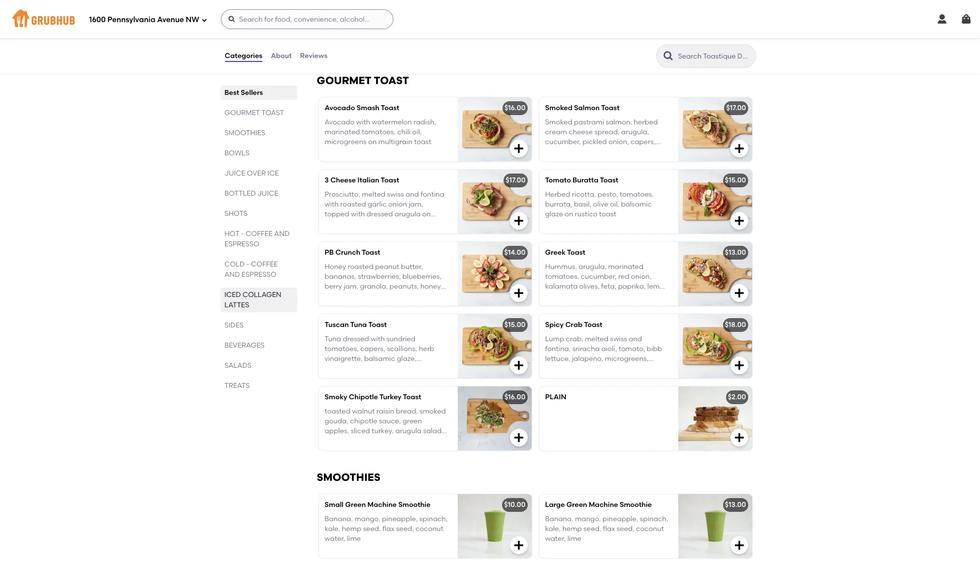 Task type: locate. For each thing, give the bounding box(es) containing it.
garlic
[[368, 200, 387, 209]]

2 spinach, from the left
[[640, 515, 668, 524]]

cucumber,
[[545, 138, 581, 146], [581, 273, 617, 281]]

sides tab
[[224, 321, 293, 331]]

tomatoes, inside herbed ricotta, pesto, tomatoes, burrata, basil, olive oil, balsamic glaze on rustico toast
[[620, 190, 654, 199]]

lime down large green machine smoothie
[[568, 535, 582, 544]]

roasted down pb crunch toast
[[348, 263, 374, 271]]

toast up hummus,
[[567, 249, 586, 257]]

1 seed, from the left
[[363, 525, 381, 534]]

2 vertical spatial tomatoes,
[[545, 273, 579, 281]]

1 coconut from the left
[[416, 525, 444, 534]]

0 horizontal spatial and
[[224, 271, 240, 279]]

and
[[274, 230, 289, 238], [224, 271, 240, 279]]

microgreens down avocado smash toast in the left of the page
[[325, 138, 367, 146]]

espresso up collagen
[[241, 271, 276, 279]]

2 horizontal spatial tomatoes,
[[620, 190, 654, 199]]

2 avocado from the top
[[325, 118, 355, 126]]

mango, for large
[[575, 515, 601, 524]]

rustico inside hummus, arugula, marinated tomatoes, cucumber, red onion, kalamata olives, feta, paprika, lemon wedge on rustico toast
[[580, 293, 603, 301]]

herbed
[[545, 190, 571, 199]]

2 smoked from the top
[[545, 118, 573, 126]]

avocado smash toast image
[[458, 98, 532, 162]]

smoked salmon toast image
[[678, 98, 752, 162]]

tomatoes,
[[362, 128, 396, 136], [620, 190, 654, 199], [545, 273, 579, 281]]

2 banana, mango, pineapple, spinach, kale, hemp seed, flax seed, coconut water, lime from the left
[[545, 515, 668, 544]]

0 horizontal spatial and
[[406, 190, 419, 199]]

and down cold on the top
[[224, 271, 240, 279]]

2 $16.00 from the top
[[505, 394, 526, 402]]

0 vertical spatial $13.00
[[725, 249, 746, 257]]

toast right crab
[[584, 321, 603, 330]]

1 horizontal spatial green
[[567, 502, 587, 510]]

cucumber, up olives,
[[581, 273, 617, 281]]

0 horizontal spatial swiss
[[387, 190, 404, 199]]

oil, inside herbed ricotta, pesto, tomatoes, burrata, basil, olive oil, balsamic glaze on rustico toast
[[610, 200, 620, 209]]

1 vertical spatial $16.00
[[505, 394, 526, 402]]

olive
[[593, 200, 609, 209]]

0 vertical spatial toasted
[[325, 408, 351, 416]]

smoothies up small
[[317, 472, 381, 484]]

1 spinach, from the left
[[420, 515, 448, 524]]

0 vertical spatial microgreens
[[325, 138, 367, 146]]

$10.00
[[504, 502, 526, 510]]

1 vertical spatial microgreens
[[325, 448, 367, 456]]

toast down honey
[[420, 293, 437, 301]]

1 vertical spatial melted
[[585, 335, 609, 344]]

topped inside toasted walnut raisin bread, smoked gouda, chipotle sauce, green apples, sliced turkey, arugula salad, toasted walnuts, topped with microgreens
[[382, 438, 406, 446]]

greek
[[545, 249, 566, 257]]

spread,
[[595, 128, 620, 136]]

on down seasoning,
[[592, 158, 601, 166]]

1600 pennsylvania avenue nw
[[89, 15, 199, 24]]

0 vertical spatial smoothies
[[224, 129, 265, 137]]

0 horizontal spatial jam,
[[344, 283, 358, 291]]

toast up the salmon,
[[601, 104, 620, 112]]

0 vertical spatial toast
[[374, 75, 409, 87]]

raisin
[[400, 293, 418, 301], [377, 408, 394, 416]]

0 vertical spatial oil,
[[413, 128, 422, 136]]

toast inside herbed ricotta, pesto, tomatoes, burrata, basil, olive oil, balsamic glaze on rustico toast
[[599, 210, 617, 219]]

1 horizontal spatial arugula,
[[622, 128, 649, 136]]

green for small
[[345, 502, 366, 510]]

berry
[[325, 283, 342, 291]]

avocado with watermelon radish, marinated tomatoes, chili oil, microgreens on multigrain toast
[[325, 118, 436, 146]]

1 lime from the left
[[347, 535, 361, 544]]

rustico down basil,
[[575, 210, 598, 219]]

coffee inside hot - coffee and espresso
[[246, 230, 272, 238]]

0 horizontal spatial pineapple,
[[382, 515, 418, 524]]

and down shots tab
[[274, 230, 289, 238]]

1 vertical spatial cucumber,
[[581, 273, 617, 281]]

1 horizontal spatial pineapple,
[[603, 515, 639, 524]]

machine
[[368, 502, 397, 510], [589, 502, 618, 510]]

1 horizontal spatial oil,
[[610, 200, 620, 209]]

on down granola,
[[366, 293, 374, 301]]

1 horizontal spatial kale,
[[545, 525, 561, 534]]

pb crunch toast image
[[458, 242, 532, 306]]

tomatoes, up kalamata
[[545, 273, 579, 281]]

0 horizontal spatial gourmet
[[224, 109, 260, 117]]

wedge down kalamata
[[545, 293, 568, 301]]

2 vertical spatial rustico
[[597, 365, 620, 374]]

0 vertical spatial rustico
[[575, 210, 598, 219]]

svg image
[[937, 13, 949, 25], [201, 17, 207, 23], [514, 37, 526, 48], [513, 143, 525, 155], [734, 143, 745, 155], [513, 215, 525, 227], [734, 215, 745, 227], [513, 288, 525, 300], [513, 360, 525, 372], [734, 433, 745, 444]]

kale, down small
[[325, 525, 340, 534]]

banana,
[[350, 14, 378, 22]]

lemon
[[545, 158, 566, 166], [648, 283, 669, 291], [545, 365, 566, 374]]

0 horizontal spatial coconut
[[416, 525, 444, 534]]

water, down small
[[325, 535, 345, 544]]

svg image for '3 cheese italian toast' image
[[513, 215, 525, 227]]

over
[[247, 169, 266, 178]]

1 horizontal spatial smoothies
[[317, 472, 381, 484]]

marinated inside avocado with watermelon radish, marinated tomatoes, chili oil, microgreens on multigrain toast
[[325, 128, 360, 136]]

lemon inside hummus, arugula, marinated tomatoes, cucumber, red onion, kalamata olives, feta, paprika, lemon wedge on rustico toast
[[648, 283, 669, 291]]

1 flax from the left
[[383, 525, 395, 534]]

0 vertical spatial avocado
[[325, 104, 355, 112]]

arugula, inside hummus, arugula, marinated tomatoes, cucumber, red onion, kalamata olives, feta, paprika, lemon wedge on rustico toast
[[579, 263, 607, 271]]

banana,
[[325, 515, 353, 524], [545, 515, 574, 524]]

walnut inside toasted walnut raisin bread, smoked gouda, chipotle sauce, green apples, sliced turkey, arugula salad, toasted walnuts, topped with microgreens
[[352, 408, 375, 416]]

arugula
[[395, 210, 421, 219], [396, 428, 422, 436]]

1 vertical spatial roasted
[[348, 263, 374, 271]]

banana, down large
[[545, 515, 574, 524]]

0 horizontal spatial banana, mango, pineapple, spinach, kale, hemp seed, flax seed, coconut water, lime
[[325, 515, 448, 544]]

large
[[545, 502, 565, 510]]

topped inside prosciutto, melted swiss and fontina with roasted garlic onion jam, topped with dressed arugula on jalapeno cheddar toast
[[325, 210, 349, 219]]

swiss up aioli,
[[610, 335, 627, 344]]

1 $16.00 from the top
[[505, 104, 526, 112]]

0 vertical spatial coffee
[[246, 230, 272, 238]]

1 green from the left
[[345, 502, 366, 510]]

0 vertical spatial $15.00
[[725, 176, 746, 185]]

onion, down spread,
[[609, 138, 629, 146]]

2 seed, from the left
[[396, 525, 414, 534]]

1 pineapple, from the left
[[382, 515, 418, 524]]

watermelon
[[372, 118, 412, 126]]

0 horizontal spatial water,
[[325, 535, 345, 544]]

2 water, from the left
[[545, 535, 566, 544]]

1 machine from the left
[[368, 502, 397, 510]]

toast down feta,
[[604, 293, 621, 301]]

2 microgreens from the top
[[325, 448, 367, 456]]

raisin inside toasted walnut raisin bread, smoked gouda, chipotle sauce, green apples, sliced turkey, arugula salad, toasted walnuts, topped with microgreens
[[377, 408, 394, 416]]

coffee,
[[324, 14, 348, 22]]

spinach, for large green machine smoothie
[[640, 515, 668, 524]]

prosciutto, melted swiss and fontina with roasted garlic onion jam, topped with dressed arugula on jalapeno cheddar toast
[[325, 190, 445, 229]]

banana, down small
[[325, 515, 353, 524]]

kalamata
[[545, 283, 578, 291]]

2 hemp from the left
[[563, 525, 582, 534]]

1 banana, mango, pineapple, spinach, kale, hemp seed, flax seed, coconut water, lime from the left
[[325, 515, 448, 544]]

pineapple, down large green machine smoothie
[[603, 515, 639, 524]]

rustico
[[575, 210, 598, 219], [580, 293, 603, 301], [597, 365, 620, 374]]

machine for large
[[589, 502, 618, 510]]

pb crunch toast
[[325, 249, 380, 257]]

1 vertical spatial microgreens,
[[605, 355, 649, 364]]

rustico down olives,
[[580, 293, 603, 301]]

svg image for the tomato buratta toast image
[[734, 215, 745, 227]]

raisin up sauce,
[[377, 408, 394, 416]]

1 vertical spatial gourmet toast
[[224, 109, 284, 117]]

peanut
[[375, 263, 400, 271]]

hemp down large
[[563, 525, 582, 534]]

$13.00 for hummus, arugula, marinated tomatoes, cucumber, red onion, kalamata olives, feta, paprika, lemon wedge on rustico toast
[[725, 249, 746, 257]]

water,
[[325, 535, 345, 544], [545, 535, 566, 544]]

1 vertical spatial and
[[629, 335, 642, 344]]

tomatoes, for $14.00
[[545, 273, 579, 281]]

0 vertical spatial tomatoes,
[[362, 128, 396, 136]]

glaze
[[545, 210, 563, 219]]

svg image for spicy crab toast
[[734, 360, 745, 372]]

toast up the 'bread,'
[[403, 394, 421, 402]]

1 vertical spatial jam,
[[344, 283, 358, 291]]

gourmet toast down 'sellers'
[[224, 109, 284, 117]]

1 vertical spatial avocado
[[325, 118, 355, 126]]

walnut down granola,
[[376, 293, 399, 301]]

with down green
[[408, 438, 422, 446]]

0 horizontal spatial hemp
[[342, 525, 362, 534]]

1 horizontal spatial gourmet toast
[[317, 75, 409, 87]]

avocado for avocado smash toast
[[325, 104, 355, 112]]

collagen
[[242, 291, 281, 299]]

spinach,
[[420, 515, 448, 524], [640, 515, 668, 524]]

oil, down "pesto,"
[[610, 200, 620, 209]]

jam, up mint
[[344, 283, 358, 291]]

cucumber, down cream
[[545, 138, 581, 146]]

flax down large green machine smoothie
[[603, 525, 615, 534]]

and up "onion"
[[406, 190, 419, 199]]

walnut up chipotle
[[352, 408, 375, 416]]

svg image
[[961, 13, 973, 25], [228, 15, 236, 23], [734, 288, 745, 300], [734, 360, 745, 372], [513, 433, 525, 444], [513, 540, 525, 552], [734, 540, 745, 552]]

cucumber, inside the smoked pastrami salmon, herbed cream cheese spread, arugula, cucumber, pickled onion, capers, toasty seasoning, microgreens, lemon wedge on sourdough toast
[[545, 138, 581, 146]]

2 kale, from the left
[[545, 525, 561, 534]]

0 horizontal spatial lime
[[347, 535, 361, 544]]

arugula down green
[[396, 428, 422, 436]]

marinated down avocado smash toast in the left of the page
[[325, 128, 360, 136]]

1 avocado from the top
[[325, 104, 355, 112]]

smoked inside the smoked pastrami salmon, herbed cream cheese spread, arugula, cucumber, pickled onion, capers, toasty seasoning, microgreens, lemon wedge on sourdough toast
[[545, 118, 573, 126]]

0 horizontal spatial flax
[[383, 525, 395, 534]]

0 vertical spatial onion,
[[609, 138, 629, 146]]

1 vertical spatial arugula,
[[579, 263, 607, 271]]

- right 'hot'
[[241, 230, 244, 238]]

machine right small
[[368, 502, 397, 510]]

svg image for pb crunch toast image
[[513, 288, 525, 300]]

svg image for large green machine smoothie
[[734, 540, 745, 552]]

rustico down aioli,
[[597, 365, 620, 374]]

2 lime from the left
[[568, 535, 582, 544]]

avocado
[[325, 104, 355, 112], [325, 118, 355, 126]]

gourmet down best sellers
[[224, 109, 260, 117]]

spicy crab toast
[[545, 321, 603, 330]]

categories button
[[224, 38, 263, 74]]

melted up the sriracha
[[585, 335, 609, 344]]

green right small
[[345, 502, 366, 510]]

machine right large
[[589, 502, 618, 510]]

microgreens inside toasted walnut raisin bread, smoked gouda, chipotle sauce, green apples, sliced turkey, arugula salad, toasted walnuts, topped with microgreens
[[325, 448, 367, 456]]

raisin down peanuts,
[[400, 293, 418, 301]]

1 vertical spatial oil,
[[610, 200, 620, 209]]

smoothies inside tab
[[224, 129, 265, 137]]

1 mango, from the left
[[355, 515, 381, 524]]

microgreens, up sourdough
[[605, 148, 649, 156]]

toast up smash
[[374, 75, 409, 87]]

feta,
[[602, 283, 617, 291]]

1 $13.00 from the top
[[725, 249, 746, 257]]

1 horizontal spatial hemp
[[563, 525, 582, 534]]

on inside avocado with watermelon radish, marinated tomatoes, chili oil, microgreens on multigrain toast
[[368, 138, 377, 146]]

treats
[[224, 382, 250, 391]]

topped up jalapeno at the top of page
[[325, 210, 349, 219]]

2 banana, from the left
[[545, 515, 574, 524]]

1 horizontal spatial gourmet
[[317, 75, 372, 87]]

toast
[[414, 138, 431, 146], [640, 158, 657, 166], [599, 210, 617, 219], [386, 220, 403, 229], [420, 293, 437, 301], [604, 293, 621, 301], [621, 365, 639, 374]]

0 vertical spatial roasted
[[340, 200, 366, 209]]

arugula, up olives,
[[579, 263, 607, 271]]

1 horizontal spatial raisin
[[400, 293, 418, 301]]

avocado down avocado smash toast in the left of the page
[[325, 118, 355, 126]]

arugula inside prosciutto, melted swiss and fontina with roasted garlic onion jam, topped with dressed arugula on jalapeno cheddar toast
[[395, 210, 421, 219]]

1 vertical spatial -
[[246, 261, 249, 269]]

2 $13.00 from the top
[[725, 502, 746, 510]]

tomato buratta toast image
[[678, 170, 752, 234]]

juice down bowls in the left top of the page
[[224, 169, 245, 178]]

- inside hot - coffee and espresso
[[241, 230, 244, 238]]

bottled juice
[[224, 190, 278, 198]]

0 horizontal spatial melted
[[362, 190, 386, 199]]

1 vertical spatial smoothies
[[317, 472, 381, 484]]

coffee down hot - coffee and espresso tab
[[251, 261, 278, 269]]

spicy crab toast image
[[678, 315, 752, 379]]

1 vertical spatial and
[[224, 271, 240, 279]]

date,
[[380, 14, 397, 22]]

and for hot - coffee and espresso
[[274, 230, 289, 238]]

svg image for avocado smash toast image
[[513, 143, 525, 155]]

1 horizontal spatial topped
[[382, 438, 406, 446]]

1 horizontal spatial walnut
[[376, 293, 399, 301]]

- inside cold - coffee and espresso
[[246, 261, 249, 269]]

bottled juice tab
[[224, 189, 293, 199]]

$15.00
[[725, 176, 746, 185], [505, 321, 526, 330]]

2 flax from the left
[[603, 525, 615, 534]]

microgreens
[[325, 138, 367, 146], [325, 448, 367, 456]]

1 horizontal spatial banana,
[[545, 515, 574, 524]]

toast right the italian
[[381, 176, 399, 185]]

banana, for small
[[325, 515, 353, 524]]

0 vertical spatial $17.00
[[727, 104, 746, 112]]

coffee inside cold - coffee and espresso
[[251, 261, 278, 269]]

flax down small green machine smoothie
[[383, 525, 395, 534]]

gourmet up avocado smash toast in the left of the page
[[317, 75, 372, 87]]

0 vertical spatial arugula
[[395, 210, 421, 219]]

espresso down 'hot'
[[224, 240, 259, 249]]

toast inside tab
[[261, 109, 284, 117]]

1 horizontal spatial $17.00
[[727, 104, 746, 112]]

water, for large
[[545, 535, 566, 544]]

ice
[[267, 169, 279, 178]]

swiss
[[387, 190, 404, 199], [610, 335, 627, 344]]

2 toasted from the top
[[325, 438, 351, 446]]

0 vertical spatial smoked
[[545, 104, 573, 112]]

melted up the "garlic"
[[362, 190, 386, 199]]

1 horizontal spatial jam,
[[409, 200, 423, 209]]

0 vertical spatial marinated
[[325, 128, 360, 136]]

1 vertical spatial lemon
[[648, 283, 669, 291]]

1 vertical spatial marinated
[[608, 263, 644, 271]]

on down jalapeno,
[[587, 365, 595, 374]]

0 vertical spatial gourmet toast
[[317, 75, 409, 87]]

lime for small
[[347, 535, 361, 544]]

water, for small
[[325, 535, 345, 544]]

$16.00 for toasted walnut raisin bread, smoked gouda, chipotle sauce, green apples, sliced turkey, arugula salad, toasted walnuts, topped with microgreens
[[505, 394, 526, 402]]

juice over ice tab
[[224, 168, 293, 179]]

0 horizontal spatial walnut
[[352, 408, 375, 416]]

on inside herbed ricotta, pesto, tomatoes, burrata, basil, olive oil, balsamic glaze on rustico toast
[[565, 210, 573, 219]]

plain image
[[678, 387, 752, 451]]

tomatoes, inside avocado with watermelon radish, marinated tomatoes, chili oil, microgreens on multigrain toast
[[362, 128, 396, 136]]

toast down best sellers tab
[[261, 109, 284, 117]]

0 horizontal spatial gourmet toast
[[224, 109, 284, 117]]

smoothie for large green machine smoothie
[[620, 502, 652, 510]]

toast up the peanut
[[362, 249, 380, 257]]

smoked for smoked salmon toast
[[545, 104, 573, 112]]

avocado inside avocado with watermelon radish, marinated tomatoes, chili oil, microgreens on multigrain toast
[[325, 118, 355, 126]]

and up tomato,
[[629, 335, 642, 344]]

on down kalamata
[[570, 293, 578, 301]]

espresso inside cold - coffee and espresso
[[241, 271, 276, 279]]

gouda,
[[325, 418, 349, 426]]

2 machine from the left
[[589, 502, 618, 510]]

svg image for smoky chipotle turkey toast
[[513, 433, 525, 444]]

1 vertical spatial juice
[[257, 190, 278, 198]]

2 pineapple, from the left
[[603, 515, 639, 524]]

salad,
[[423, 428, 444, 436]]

avocado for avocado with watermelon radish, marinated tomatoes, chili oil, microgreens on multigrain toast
[[325, 118, 355, 126]]

hemp for small
[[342, 525, 362, 534]]

microgreens inside avocado with watermelon radish, marinated tomatoes, chili oil, microgreens on multigrain toast
[[325, 138, 367, 146]]

0 horizontal spatial onion,
[[609, 138, 629, 146]]

0 vertical spatial wedge
[[568, 158, 591, 166]]

coffee for cold
[[251, 261, 278, 269]]

1 horizontal spatial and
[[274, 230, 289, 238]]

toasted down apples,
[[325, 438, 351, 446]]

0 horizontal spatial mango,
[[355, 515, 381, 524]]

topped down turkey,
[[382, 438, 406, 446]]

1 vertical spatial $17.00
[[506, 176, 526, 185]]

shots tab
[[224, 209, 293, 219]]

chipotle
[[350, 418, 377, 426]]

1 water, from the left
[[325, 535, 345, 544]]

toast up "pesto,"
[[600, 176, 619, 185]]

1 horizontal spatial onion,
[[631, 273, 652, 281]]

0 horizontal spatial raisin
[[377, 408, 394, 416]]

walnut
[[376, 293, 399, 301], [352, 408, 375, 416]]

beverages tab
[[224, 341, 293, 351]]

toast inside lump crab, melted swiss and fontina, sriracha aioli, tomato, bibb lettuce, jalapeno, microgreens, lemon twish on rustico toast
[[621, 365, 639, 374]]

plain
[[545, 394, 567, 402]]

$16.00
[[505, 104, 526, 112], [505, 394, 526, 402]]

1 kale, from the left
[[325, 525, 340, 534]]

kale, for large
[[545, 525, 561, 534]]

toast
[[381, 104, 399, 112], [601, 104, 620, 112], [381, 176, 399, 185], [600, 176, 619, 185], [362, 249, 380, 257], [567, 249, 586, 257], [369, 321, 387, 330], [584, 321, 603, 330], [403, 394, 421, 402]]

mango, down large green machine smoothie
[[575, 515, 601, 524]]

treats tab
[[224, 381, 293, 392]]

0 vertical spatial cucumber,
[[545, 138, 581, 146]]

coffee for hot
[[246, 230, 272, 238]]

pesto,
[[598, 190, 618, 199]]

1 horizontal spatial lime
[[568, 535, 582, 544]]

toast for avocado smash toast
[[381, 104, 399, 112]]

roasted
[[340, 200, 366, 209], [348, 263, 374, 271]]

0 horizontal spatial smoothies
[[224, 129, 265, 137]]

2 smoothie from the left
[[620, 502, 652, 510]]

marinated up red
[[608, 263, 644, 271]]

hemp down small
[[342, 525, 362, 534]]

microgreens, down tomato,
[[605, 355, 649, 364]]

oil, inside avocado with watermelon radish, marinated tomatoes, chili oil, microgreens on multigrain toast
[[413, 128, 422, 136]]

hot
[[224, 230, 239, 238]]

on inside honey roasted peanut butter, bananas, strawberries, blueberries, berry jam, granola, peanuts, honey drizzle, mint on walnut raisin toast
[[366, 293, 374, 301]]

wedge down seasoning,
[[568, 158, 591, 166]]

mango, down small green machine smoothie
[[355, 515, 381, 524]]

1 vertical spatial toasted
[[325, 438, 351, 446]]

lemon down toasty
[[545, 158, 566, 166]]

sourdough
[[603, 158, 638, 166]]

1 banana, from the left
[[325, 515, 353, 524]]

microgreens,
[[605, 148, 649, 156], [605, 355, 649, 364]]

and inside cold - coffee and espresso
[[224, 271, 240, 279]]

arugula down "onion"
[[395, 210, 421, 219]]

green right large
[[567, 502, 587, 510]]

avocado smash toast
[[325, 104, 399, 112]]

hot - coffee and espresso tab
[[224, 229, 293, 250]]

with down avocado smash toast in the left of the page
[[356, 118, 370, 126]]

lemon right paprika,
[[648, 283, 669, 291]]

jam, right "onion"
[[409, 200, 423, 209]]

- for hot
[[241, 230, 244, 238]]

lime
[[347, 535, 361, 544], [568, 535, 582, 544]]

1 hemp from the left
[[342, 525, 362, 534]]

smoky chipotle turkey toast image
[[458, 387, 532, 451]]

arugula, up capers,
[[622, 128, 649, 136]]

gourmet
[[317, 75, 372, 87], [224, 109, 260, 117]]

toasted up the gouda,
[[325, 408, 351, 416]]

1 vertical spatial $15.00
[[505, 321, 526, 330]]

1 smoothie from the left
[[399, 502, 431, 510]]

0 horizontal spatial arugula,
[[579, 263, 607, 271]]

on
[[368, 138, 377, 146], [592, 158, 601, 166], [422, 210, 431, 219], [565, 210, 573, 219], [366, 293, 374, 301], [570, 293, 578, 301], [587, 365, 595, 374]]

spinach, for small green machine smoothie
[[420, 515, 448, 524]]

1 vertical spatial raisin
[[377, 408, 394, 416]]

topped
[[325, 210, 349, 219], [382, 438, 406, 446]]

arugula inside toasted walnut raisin bread, smoked gouda, chipotle sauce, green apples, sliced turkey, arugula salad, toasted walnuts, topped with microgreens
[[396, 428, 422, 436]]

1 vertical spatial espresso
[[241, 271, 276, 279]]

wedge inside hummus, arugula, marinated tomatoes, cucumber, red onion, kalamata olives, feta, paprika, lemon wedge on rustico toast
[[545, 293, 568, 301]]

0 horizontal spatial spinach,
[[420, 515, 448, 524]]

toast right tuna
[[369, 321, 387, 330]]

espresso inside hot - coffee and espresso
[[224, 240, 259, 249]]

pineapple, down small green machine smoothie
[[382, 515, 418, 524]]

juice down ice
[[257, 190, 278, 198]]

toast inside avocado with watermelon radish, marinated tomatoes, chili oil, microgreens on multigrain toast
[[414, 138, 431, 146]]

on down fontina
[[422, 210, 431, 219]]

toast
[[374, 75, 409, 87], [261, 109, 284, 117]]

toast down the dressed
[[386, 220, 403, 229]]

1 vertical spatial swiss
[[610, 335, 627, 344]]

2 vertical spatial lemon
[[545, 365, 566, 374]]

red
[[619, 273, 630, 281]]

tomatoes, inside hummus, arugula, marinated tomatoes, cucumber, red onion, kalamata olives, feta, paprika, lemon wedge on rustico toast
[[545, 273, 579, 281]]

basil,
[[574, 200, 592, 209]]

coffee down shots tab
[[246, 230, 272, 238]]

0 vertical spatial and
[[406, 190, 419, 199]]

tuscan
[[325, 321, 349, 330]]

oil,
[[413, 128, 422, 136], [610, 200, 620, 209]]

1 horizontal spatial juice
[[257, 190, 278, 198]]

with
[[356, 118, 370, 126], [325, 200, 339, 209], [351, 210, 365, 219], [408, 438, 422, 446]]

ricotta,
[[572, 190, 596, 199]]

hummus,
[[545, 263, 577, 271]]

2 green from the left
[[567, 502, 587, 510]]

swiss inside prosciutto, melted swiss and fontina with roasted garlic onion jam, topped with dressed arugula on jalapeno cheddar toast
[[387, 190, 404, 199]]

2 mango, from the left
[[575, 515, 601, 524]]

on down burrata,
[[565, 210, 573, 219]]

0 horizontal spatial -
[[241, 230, 244, 238]]

0 horizontal spatial juice
[[224, 169, 245, 178]]

0 vertical spatial espresso
[[224, 240, 259, 249]]

swiss up "onion"
[[387, 190, 404, 199]]

small green machine smoothie image
[[458, 495, 532, 559]]

gourmet toast up avocado smash toast in the left of the page
[[317, 75, 409, 87]]

- right cold on the top
[[246, 261, 249, 269]]

0 horizontal spatial green
[[345, 502, 366, 510]]

roasted down prosciutto,
[[340, 200, 366, 209]]

lemon down lettuce,
[[545, 365, 566, 374]]

1 smoked from the top
[[545, 104, 573, 112]]

$13.00
[[725, 249, 746, 257], [725, 502, 746, 510]]

1 microgreens from the top
[[325, 138, 367, 146]]

1600
[[89, 15, 106, 24]]

oil, down radish,
[[413, 128, 422, 136]]

1 vertical spatial tomatoes,
[[620, 190, 654, 199]]

and inside hot - coffee and espresso
[[274, 230, 289, 238]]

about button
[[270, 38, 292, 74]]

greek toast
[[545, 249, 586, 257]]

0 horizontal spatial smoothie
[[399, 502, 431, 510]]

banana, mango, pineapple, spinach, kale, hemp seed, flax seed, coconut water, lime down small green machine smoothie
[[325, 515, 448, 544]]

toasted
[[325, 408, 351, 416], [325, 438, 351, 446]]

tomatoes, down watermelon
[[362, 128, 396, 136]]

gourmet toast tab
[[224, 108, 293, 118]]

toast up watermelon
[[381, 104, 399, 112]]

onion, up paprika,
[[631, 273, 652, 281]]

large green machine smoothie image
[[678, 495, 752, 559]]

Search Toastique Dupont Circle search field
[[677, 52, 753, 61]]

1 vertical spatial rustico
[[580, 293, 603, 301]]

1 horizontal spatial $15.00
[[725, 176, 746, 185]]

3 cheese italian toast
[[325, 176, 399, 185]]

2 coconut from the left
[[636, 525, 664, 534]]

0 vertical spatial raisin
[[400, 293, 418, 301]]

best
[[224, 89, 239, 97]]

and inside prosciutto, melted swiss and fontina with roasted garlic onion jam, topped with dressed arugula on jalapeno cheddar toast
[[406, 190, 419, 199]]

italian
[[358, 176, 379, 185]]

jam, inside honey roasted peanut butter, bananas, strawberries, blueberries, berry jam, granola, peanuts, honey drizzle, mint on walnut raisin toast
[[344, 283, 358, 291]]

multigrain
[[379, 138, 413, 146]]

green
[[403, 418, 422, 426]]



Task type: vqa. For each thing, say whether or not it's contained in the screenshot.
Bigger Plate
no



Task type: describe. For each thing, give the bounding box(es) containing it.
sellers
[[241, 89, 263, 97]]

pineapple, for large green machine smoothie
[[603, 515, 639, 524]]

and inside lump crab, melted swiss and fontina, sriracha aioli, tomato, bibb lettuce, jalapeno, microgreens, lemon twish on rustico toast
[[629, 335, 642, 344]]

smoked salmon toast
[[545, 104, 620, 112]]

svg image for plain image at the right bottom of the page
[[734, 433, 745, 444]]

bread,
[[396, 408, 418, 416]]

cheese
[[569, 128, 593, 136]]

4 seed, from the left
[[617, 525, 635, 534]]

1 toasted from the top
[[325, 408, 351, 416]]

svg image for tuscan tuna toast image
[[513, 360, 525, 372]]

paprika,
[[618, 283, 646, 291]]

rustico inside herbed ricotta, pesto, tomatoes, burrata, basil, olive oil, balsamic glaze on rustico toast
[[575, 210, 598, 219]]

seasoning,
[[568, 148, 604, 156]]

lime for large
[[568, 535, 582, 544]]

toast for tomato buratta toast
[[600, 176, 619, 185]]

salads tab
[[224, 361, 293, 371]]

onion, inside hummus, arugula, marinated tomatoes, cucumber, red onion, kalamata olives, feta, paprika, lemon wedge on rustico toast
[[631, 273, 652, 281]]

0 vertical spatial gourmet
[[317, 75, 372, 87]]

$13.00 for banana, mango, pineapple, spinach, kale, hemp seed, flax seed, coconut water, lime
[[725, 502, 746, 510]]

smoky
[[325, 394, 347, 402]]

1 horizontal spatial toast
[[374, 75, 409, 87]]

oil, for watermelon
[[413, 128, 422, 136]]

cheddar
[[356, 220, 385, 229]]

flax for large green machine smoothie
[[603, 525, 615, 534]]

granola,
[[360, 283, 388, 291]]

lattes
[[224, 301, 249, 310]]

0 vertical spatial juice
[[224, 169, 245, 178]]

Search for food, convenience, alcohol... search field
[[221, 9, 393, 29]]

onion
[[389, 200, 407, 209]]

avenue
[[157, 15, 184, 24]]

herbed
[[634, 118, 658, 126]]

turkey
[[380, 394, 402, 402]]

balsamic
[[621, 200, 652, 209]]

$14.00
[[505, 249, 526, 257]]

bottled
[[224, 190, 256, 198]]

3
[[325, 176, 329, 185]]

smoked
[[420, 408, 446, 416]]

toast inside the smoked pastrami salmon, herbed cream cheese spread, arugula, cucumber, pickled onion, capers, toasty seasoning, microgreens, lemon wedge on sourdough toast
[[640, 158, 657, 166]]

cold - coffee and espresso tab
[[224, 260, 293, 280]]

jam, inside prosciutto, melted swiss and fontina with roasted garlic onion jam, topped with dressed arugula on jalapeno cheddar toast
[[409, 200, 423, 209]]

hemp for large
[[563, 525, 582, 534]]

turkey,
[[372, 428, 394, 436]]

honey roasted peanut butter, bananas, strawberries, blueberries, berry jam, granola, peanuts, honey drizzle, mint on walnut raisin toast
[[325, 263, 442, 301]]

hot - coffee and espresso
[[224, 230, 289, 249]]

cheese
[[331, 176, 356, 185]]

jalapeno
[[325, 220, 354, 229]]

on inside lump crab, melted swiss and fontina, sriracha aioli, tomato, bibb lettuce, jalapeno, microgreens, lemon twish on rustico toast
[[587, 365, 595, 374]]

herbed ricotta, pesto, tomatoes, burrata, basil, olive oil, balsamic glaze on rustico toast
[[545, 190, 654, 219]]

green for large
[[567, 502, 587, 510]]

salmon,
[[606, 118, 632, 126]]

crab,
[[566, 335, 584, 344]]

banana, mango, pineapple, spinach, kale, hemp seed, flax seed, coconut water, lime for large
[[545, 515, 668, 544]]

tuscan tuna toast
[[325, 321, 387, 330]]

pineapple, for small green machine smoothie
[[382, 515, 418, 524]]

melted inside prosciutto, melted swiss and fontina with roasted garlic onion jam, topped with dressed arugula on jalapeno cheddar toast
[[362, 190, 386, 199]]

beverages
[[224, 342, 264, 350]]

lump
[[545, 335, 564, 344]]

bibb
[[647, 345, 662, 354]]

roasted inside honey roasted peanut butter, bananas, strawberries, blueberries, berry jam, granola, peanuts, honey drizzle, mint on walnut raisin toast
[[348, 263, 374, 271]]

$15.00 for tuscan tuna toast
[[505, 321, 526, 330]]

honey
[[421, 283, 441, 291]]

main navigation navigation
[[0, 0, 981, 38]]

buratta
[[573, 176, 599, 185]]

melted inside lump crab, melted swiss and fontina, sriracha aioli, tomato, bibb lettuce, jalapeno, microgreens, lemon twish on rustico toast
[[585, 335, 609, 344]]

reviews button
[[300, 38, 328, 74]]

walnut inside honey roasted peanut butter, bananas, strawberries, blueberries, berry jam, granola, peanuts, honey drizzle, mint on walnut raisin toast
[[376, 293, 399, 301]]

coconut for small green machine smoothie
[[416, 525, 444, 534]]

tomato buratta toast
[[545, 176, 619, 185]]

swiss inside lump crab, melted swiss and fontina, sriracha aioli, tomato, bibb lettuce, jalapeno, microgreens, lemon twish on rustico toast
[[610, 335, 627, 344]]

mint
[[349, 293, 364, 301]]

toast for spicy crab toast
[[584, 321, 603, 330]]

pb
[[325, 249, 334, 257]]

and for cold - coffee and espresso
[[224, 271, 240, 279]]

- for cold
[[246, 261, 249, 269]]

coconut for large green machine smoothie
[[636, 525, 664, 534]]

large iced brew smoothie image
[[459, 0, 533, 55]]

on inside prosciutto, melted swiss and fontina with roasted garlic onion jam, topped with dressed arugula on jalapeno cheddar toast
[[422, 210, 431, 219]]

microgreens, inside lump crab, melted swiss and fontina, sriracha aioli, tomato, bibb lettuce, jalapeno, microgreens, lemon twish on rustico toast
[[605, 355, 649, 364]]

lemon inside the smoked pastrami salmon, herbed cream cheese spread, arugula, cucumber, pickled onion, capers, toasty seasoning, microgreens, lemon wedge on sourdough toast
[[545, 158, 566, 166]]

blueberries,
[[403, 273, 442, 281]]

rustico inside lump crab, melted swiss and fontina, sriracha aioli, tomato, bibb lettuce, jalapeno, microgreens, lemon twish on rustico toast
[[597, 365, 620, 374]]

gourmet inside gourmet toast tab
[[224, 109, 260, 117]]

spicy
[[545, 321, 564, 330]]

onion, inside the smoked pastrami salmon, herbed cream cheese spread, arugula, cucumber, pickled onion, capers, toasty seasoning, microgreens, lemon wedge on sourdough toast
[[609, 138, 629, 146]]

large green machine smoothie
[[545, 502, 652, 510]]

crunch
[[336, 249, 361, 257]]

cold
[[224, 261, 245, 269]]

coffee, banana, date, almond milk button
[[318, 0, 533, 55]]

kale, for small
[[325, 525, 340, 534]]

radish,
[[414, 118, 436, 126]]

jalapeno,
[[572, 355, 604, 364]]

olives,
[[580, 283, 600, 291]]

twish
[[568, 365, 585, 374]]

tomatoes, for $17.00
[[620, 190, 654, 199]]

svg image for the 'smoked salmon toast' image
[[734, 143, 745, 155]]

sides
[[224, 322, 243, 330]]

machine for small
[[368, 502, 397, 510]]

svg image for large iced brew smoothie image
[[514, 37, 526, 48]]

with down prosciutto,
[[325, 200, 339, 209]]

iced
[[224, 291, 241, 299]]

capers,
[[631, 138, 656, 146]]

cold - coffee and espresso
[[224, 261, 278, 279]]

peanuts,
[[390, 283, 419, 291]]

$17.00 for smoked pastrami salmon, herbed cream cheese spread, arugula, cucumber, pickled onion, capers, toasty seasoning, microgreens, lemon wedge on sourdough toast
[[727, 104, 746, 112]]

best sellers
[[224, 89, 263, 97]]

juice over ice
[[224, 169, 279, 178]]

tuscan tuna toast image
[[458, 315, 532, 379]]

3 cheese italian toast image
[[458, 170, 532, 234]]

svg image for small green machine smoothie
[[513, 540, 525, 552]]

search icon image
[[663, 50, 674, 62]]

oil, for pesto,
[[610, 200, 620, 209]]

chipotle
[[349, 394, 378, 402]]

apples,
[[325, 428, 349, 436]]

toast for pb crunch toast
[[362, 249, 380, 257]]

raisin inside honey roasted peanut butter, bananas, strawberries, blueberries, berry jam, granola, peanuts, honey drizzle, mint on walnut raisin toast
[[400, 293, 418, 301]]

bowls tab
[[224, 148, 293, 159]]

aioli,
[[602, 345, 617, 354]]

banana, for large
[[545, 515, 574, 524]]

banana, mango, pineapple, spinach, kale, hemp seed, flax seed, coconut water, lime for small
[[325, 515, 448, 544]]

toast for tuscan tuna toast
[[369, 321, 387, 330]]

wedge inside the smoked pastrami salmon, herbed cream cheese spread, arugula, cucumber, pickled onion, capers, toasty seasoning, microgreens, lemon wedge on sourdough toast
[[568, 158, 591, 166]]

tomato,
[[619, 345, 645, 354]]

gourmet toast inside gourmet toast tab
[[224, 109, 284, 117]]

best sellers tab
[[224, 88, 293, 98]]

sliced
[[351, 428, 370, 436]]

3 seed, from the left
[[584, 525, 602, 534]]

smoked for smoked pastrami salmon, herbed cream cheese spread, arugula, cucumber, pickled onion, capers, toasty seasoning, microgreens, lemon wedge on sourdough toast
[[545, 118, 573, 126]]

sauce,
[[379, 418, 401, 426]]

chili
[[398, 128, 411, 136]]

categories
[[225, 52, 263, 60]]

pennsylvania
[[108, 15, 155, 24]]

mango, for small
[[355, 515, 381, 524]]

roasted inside prosciutto, melted swiss and fontina with roasted garlic onion jam, topped with dressed arugula on jalapeno cheddar toast
[[340, 200, 366, 209]]

marinated inside hummus, arugula, marinated tomatoes, cucumber, red onion, kalamata olives, feta, paprika, lemon wedge on rustico toast
[[608, 263, 644, 271]]

with inside toasted walnut raisin bread, smoked gouda, chipotle sauce, green apples, sliced turkey, arugula salad, toasted walnuts, topped with microgreens
[[408, 438, 422, 446]]

$18.00
[[725, 321, 746, 330]]

espresso for hot
[[224, 240, 259, 249]]

lump crab, melted swiss and fontina, sriracha aioli, tomato, bibb lettuce, jalapeno, microgreens, lemon twish on rustico toast
[[545, 335, 662, 374]]

smoothies tab
[[224, 128, 293, 138]]

microgreens, inside the smoked pastrami salmon, herbed cream cheese spread, arugula, cucumber, pickled onion, capers, toasty seasoning, microgreens, lemon wedge on sourdough toast
[[605, 148, 649, 156]]

with up cheddar
[[351, 210, 365, 219]]

$15.00 for tomato buratta toast
[[725, 176, 746, 185]]

on inside the smoked pastrami salmon, herbed cream cheese spread, arugula, cucumber, pickled onion, capers, toasty seasoning, microgreens, lemon wedge on sourdough toast
[[592, 158, 601, 166]]

flax for small green machine smoothie
[[383, 525, 395, 534]]

iced collagen lattes tab
[[224, 290, 293, 311]]

$2.00
[[728, 394, 746, 402]]

lemon inside lump crab, melted swiss and fontina, sriracha aioli, tomato, bibb lettuce, jalapeno, microgreens, lemon twish on rustico toast
[[545, 365, 566, 374]]

cucumber, inside hummus, arugula, marinated tomatoes, cucumber, red onion, kalamata olives, feta, paprika, lemon wedge on rustico toast
[[581, 273, 617, 281]]

toasted walnut raisin bread, smoked gouda, chipotle sauce, green apples, sliced turkey, arugula salad, toasted walnuts, topped with microgreens
[[325, 408, 446, 456]]

crab
[[566, 321, 583, 330]]

on inside hummus, arugula, marinated tomatoes, cucumber, red onion, kalamata olives, feta, paprika, lemon wedge on rustico toast
[[570, 293, 578, 301]]

shots
[[224, 210, 247, 218]]

$17.00 for prosciutto, melted swiss and fontina with roasted garlic onion jam, topped with dressed arugula on jalapeno cheddar toast
[[506, 176, 526, 185]]

toast inside prosciutto, melted swiss and fontina with roasted garlic onion jam, topped with dressed arugula on jalapeno cheddar toast
[[386, 220, 403, 229]]

svg image for greek toast
[[734, 288, 745, 300]]

espresso for cold
[[241, 271, 276, 279]]

toast inside honey roasted peanut butter, bananas, strawberries, blueberries, berry jam, granola, peanuts, honey drizzle, mint on walnut raisin toast
[[420, 293, 437, 301]]

$16.00 for avocado with watermelon radish, marinated tomatoes, chili oil, microgreens on multigrain toast
[[505, 104, 526, 112]]

small green machine smoothie
[[325, 502, 431, 510]]

iced collagen lattes
[[224, 291, 281, 310]]

almond
[[399, 14, 425, 22]]

milk
[[427, 14, 440, 22]]

tuna
[[350, 321, 367, 330]]

fontina,
[[545, 345, 571, 354]]

greek toast image
[[678, 242, 752, 306]]

toast for smoked salmon toast
[[601, 104, 620, 112]]

toast inside hummus, arugula, marinated tomatoes, cucumber, red onion, kalamata olives, feta, paprika, lemon wedge on rustico toast
[[604, 293, 621, 301]]

with inside avocado with watermelon radish, marinated tomatoes, chili oil, microgreens on multigrain toast
[[356, 118, 370, 126]]

smash
[[357, 104, 380, 112]]

hummus, arugula, marinated tomatoes, cucumber, red onion, kalamata olives, feta, paprika, lemon wedge on rustico toast
[[545, 263, 669, 301]]

arugula, inside the smoked pastrami salmon, herbed cream cheese spread, arugula, cucumber, pickled onion, capers, toasty seasoning, microgreens, lemon wedge on sourdough toast
[[622, 128, 649, 136]]

smoothie for small green machine smoothie
[[399, 502, 431, 510]]

butter,
[[401, 263, 423, 271]]

strawberries,
[[358, 273, 401, 281]]



